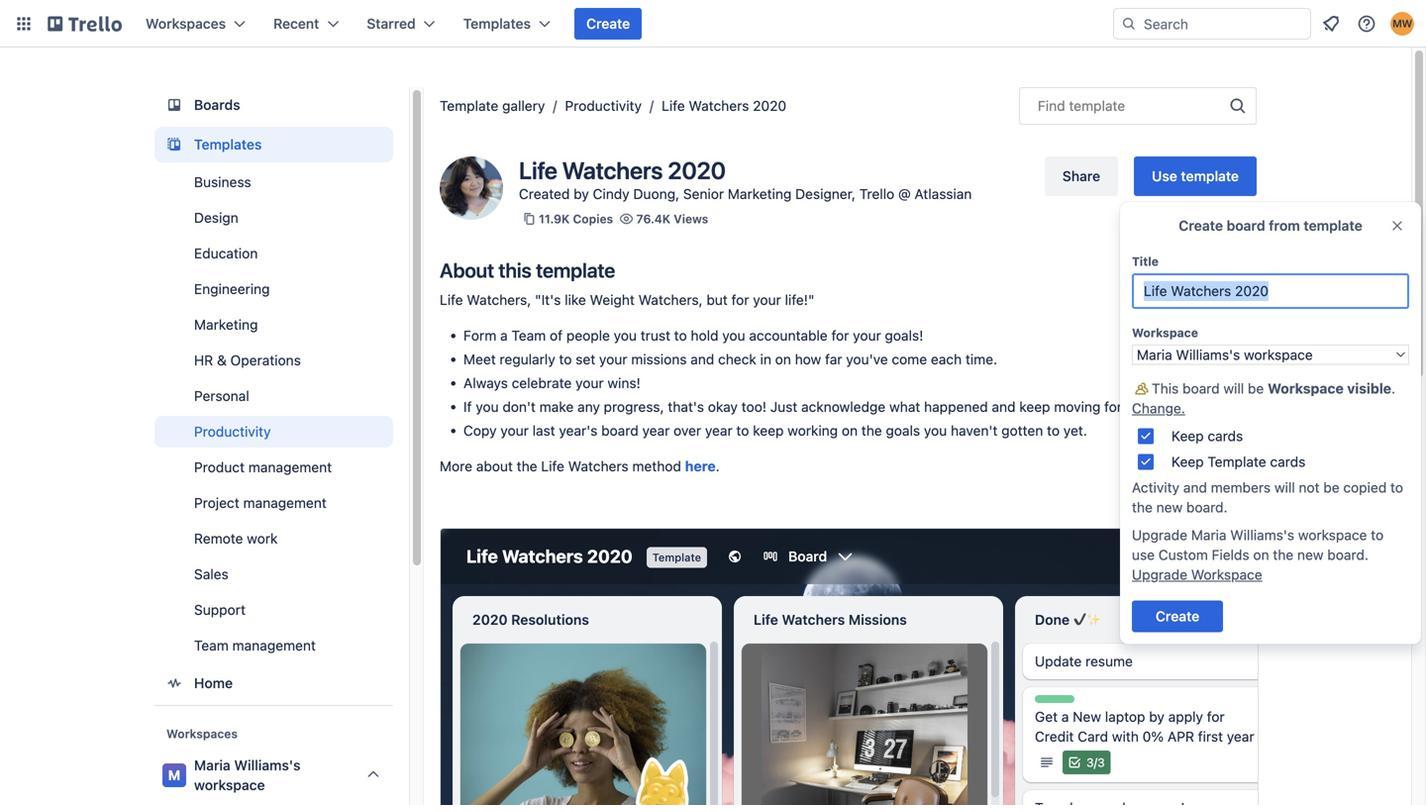 Task type: locate. For each thing, give the bounding box(es) containing it.
new down activity on the bottom of page
[[1157, 499, 1183, 516]]

year's
[[559, 422, 598, 439]]

board image
[[162, 93, 186, 117]]

0 vertical spatial keep
[[1020, 399, 1051, 415]]

1 horizontal spatial on
[[842, 422, 858, 439]]

1 vertical spatial keep
[[1172, 454, 1204, 470]]

keep down the change.
[[1172, 428, 1204, 444]]

0 vertical spatial workspaces
[[146, 15, 226, 32]]

progress,
[[604, 399, 664, 415]]

personal link
[[155, 380, 393, 412]]

share
[[1063, 168, 1101, 184]]

template right find
[[1069, 98, 1125, 114]]

productivity link right gallery
[[565, 98, 642, 114]]

williams's inside maria williams's workspace
[[234, 757, 301, 774]]

1 horizontal spatial workspace
[[1298, 527, 1367, 543]]

0 horizontal spatial and
[[691, 351, 714, 367]]

0 vertical spatial maria
[[1191, 527, 1227, 543]]

2020
[[753, 98, 787, 114], [668, 157, 726, 184]]

2 vertical spatial and
[[1184, 479, 1207, 496]]

management down product management link
[[243, 495, 327, 511]]

the
[[862, 422, 882, 439], [517, 458, 537, 474], [1132, 499, 1153, 516], [1273, 547, 1294, 563]]

be inside this board will be workspace visible . change.
[[1248, 380, 1264, 397]]

upgrade up use
[[1132, 527, 1188, 543]]

board down "progress,"
[[601, 422, 639, 439]]

0 vertical spatial board
[[1227, 217, 1266, 234]]

the inside form a team of people you trust to hold you accountable for your goals! meet regularly to set your missions and check in on how far you've come each time. always celebrate your wins! if you don't make any progress, that's okay too! just acknowledge what happened and keep moving forward. copy your last year's board year over year to keep working on the goals you haven't gotten to yet.
[[862, 422, 882, 439]]

0 horizontal spatial for
[[732, 292, 749, 308]]

sales link
[[155, 559, 393, 590]]

marketing up &
[[194, 316, 258, 333]]

be right not
[[1324, 479, 1340, 496]]

1 horizontal spatial watchers,
[[639, 292, 703, 308]]

0 vertical spatial keep
[[1172, 428, 1204, 444]]

0 horizontal spatial marketing
[[194, 316, 258, 333]]

operations
[[230, 352, 301, 368]]

workspaces inside workspaces dropdown button
[[146, 15, 226, 32]]

0 vertical spatial 2020
[[753, 98, 787, 114]]

maria inside maria williams's workspace
[[194, 757, 231, 774]]

2 horizontal spatial on
[[1253, 547, 1269, 563]]

template left gallery
[[440, 98, 499, 114]]

to inside upgrade maria williams's workspace to use custom fields on the new board. upgrade workspace
[[1371, 527, 1384, 543]]

create inside button
[[586, 15, 630, 32]]

1 keep from the top
[[1172, 428, 1204, 444]]

maria up fields
[[1191, 527, 1227, 543]]

boards link
[[155, 87, 393, 123]]

1 horizontal spatial .
[[1392, 380, 1396, 397]]

create for create board from template
[[1179, 217, 1223, 234]]

maria williams's workspace
[[194, 757, 301, 793]]

1 vertical spatial marketing
[[194, 316, 258, 333]]

1 vertical spatial on
[[842, 422, 858, 439]]

1 vertical spatial team
[[194, 637, 229, 654]]

1 vertical spatial productivity link
[[155, 416, 393, 448]]

product management
[[194, 459, 332, 475]]

0 horizontal spatial create
[[586, 15, 630, 32]]

to inside keep cards keep template cards activity and members will not be copied to the new board.
[[1391, 479, 1404, 496]]

0 notifications image
[[1319, 12, 1343, 36]]

1 vertical spatial upgrade
[[1132, 567, 1188, 583]]

0 vertical spatial productivity link
[[565, 98, 642, 114]]

watchers, down 'this'
[[467, 292, 531, 308]]

design
[[194, 210, 238, 226]]

0 vertical spatial williams's
[[1231, 527, 1295, 543]]

template board image
[[162, 133, 186, 157]]

2 year from the left
[[705, 422, 733, 439]]

life inside "life watchers 2020 created by cindy duong, senior marketing designer, trello @ atlassian"
[[519, 157, 557, 184]]

team management link
[[155, 630, 393, 662]]

0 horizontal spatial productivity
[[194, 423, 271, 440]]

1 watchers, from the left
[[467, 292, 531, 308]]

0 vertical spatial upgrade
[[1132, 527, 1188, 543]]

remote
[[194, 530, 243, 547]]

0 horizontal spatial williams's
[[234, 757, 301, 774]]

cards down this board will be workspace visible . change.
[[1208, 428, 1243, 444]]

okay
[[708, 399, 738, 415]]

0 vertical spatial and
[[691, 351, 714, 367]]

to left set
[[559, 351, 572, 367]]

template inside keep cards keep template cards activity and members will not be copied to the new board.
[[1208, 454, 1267, 470]]

upgrade down use
[[1132, 567, 1188, 583]]

workspace down not
[[1298, 527, 1367, 543]]

keep up activity on the bottom of page
[[1172, 454, 1204, 470]]

the down activity on the bottom of page
[[1132, 499, 1153, 516]]

0 horizontal spatial cards
[[1208, 428, 1243, 444]]

new down not
[[1298, 547, 1324, 563]]

template
[[1069, 98, 1125, 114], [1181, 168, 1239, 184], [1304, 217, 1363, 234], [536, 259, 615, 282]]

management up project management link
[[248, 459, 332, 475]]

productivity right gallery
[[565, 98, 642, 114]]

work
[[247, 530, 278, 547]]

board inside this board will be workspace visible . change.
[[1183, 380, 1220, 397]]

will right this
[[1224, 380, 1244, 397]]

0 vertical spatial on
[[775, 351, 791, 367]]

life watchers 2020
[[662, 98, 787, 114]]

2 vertical spatial management
[[232, 637, 316, 654]]

designer,
[[796, 186, 856, 202]]

life for life watchers, "it's like weight watchers, but for your life!"
[[440, 292, 463, 308]]

project management
[[194, 495, 327, 511]]

.
[[1392, 380, 1396, 397], [716, 458, 720, 474]]

2020 up senior
[[668, 157, 726, 184]]

board left from
[[1227, 217, 1266, 234]]

0 horizontal spatial maria
[[194, 757, 231, 774]]

this
[[1152, 380, 1179, 397]]

to down copied
[[1371, 527, 1384, 543]]

you
[[614, 327, 637, 344], [722, 327, 746, 344], [476, 399, 499, 415], [924, 422, 947, 439]]

1 vertical spatial workspace
[[1268, 380, 1344, 397]]

williams's
[[1231, 527, 1295, 543], [234, 757, 301, 774]]

0 horizontal spatial workspace
[[194, 777, 265, 793]]

team
[[512, 327, 546, 344], [194, 637, 229, 654]]

watchers up cindy
[[562, 157, 663, 184]]

board right this
[[1183, 380, 1220, 397]]

support
[[194, 602, 246, 618]]

0 horizontal spatial be
[[1248, 380, 1264, 397]]

acknowledge
[[801, 399, 886, 415]]

1 upgrade from the top
[[1132, 527, 1188, 543]]

0 horizontal spatial productivity link
[[155, 416, 393, 448]]

for right the but
[[732, 292, 749, 308]]

the left goals
[[862, 422, 882, 439]]

your left "life!"" at the top right
[[753, 292, 781, 308]]

copy
[[464, 422, 497, 439]]

life for life watchers 2020 created by cindy duong, senior marketing designer, trello @ atlassian
[[519, 157, 557, 184]]

and right activity on the bottom of page
[[1184, 479, 1207, 496]]

1 horizontal spatial williams's
[[1231, 527, 1295, 543]]

2020 up "life watchers 2020 created by cindy duong, senior marketing designer, trello @ atlassian"
[[753, 98, 787, 114]]

0 horizontal spatial 2020
[[668, 157, 726, 184]]

1 horizontal spatial maria
[[1191, 527, 1227, 543]]

on inside upgrade maria williams's workspace to use custom fields on the new board. upgrade workspace
[[1253, 547, 1269, 563]]

sm image
[[1132, 379, 1152, 399]]

create button
[[575, 8, 642, 40]]

1 vertical spatial board.
[[1328, 547, 1369, 563]]

0 horizontal spatial new
[[1157, 499, 1183, 516]]

copies
[[573, 212, 613, 226]]

1 vertical spatial and
[[992, 399, 1016, 415]]

2020 for life watchers 2020 created by cindy duong, senior marketing designer, trello @ atlassian
[[668, 157, 726, 184]]

year left over
[[642, 422, 670, 439]]

1 vertical spatial for
[[832, 327, 849, 344]]

weight
[[590, 292, 635, 308]]

life up created
[[519, 157, 557, 184]]

hr & operations
[[194, 352, 301, 368]]

to left the "hold"
[[674, 327, 687, 344]]

workspace inside this board will be workspace visible . change.
[[1268, 380, 1344, 397]]

1 vertical spatial be
[[1324, 479, 1340, 496]]

board for create
[[1227, 217, 1266, 234]]

on right fields
[[1253, 547, 1269, 563]]

you right the if
[[476, 399, 499, 415]]

will left not
[[1275, 479, 1295, 496]]

None submit
[[1132, 601, 1223, 632]]

management down support link
[[232, 637, 316, 654]]

templates up business
[[194, 136, 262, 153]]

new
[[1157, 499, 1183, 516], [1298, 547, 1324, 563]]

templates up template gallery link
[[463, 15, 531, 32]]

on right in
[[775, 351, 791, 367]]

project
[[194, 495, 239, 511]]

1 horizontal spatial template
[[1208, 454, 1267, 470]]

management for product management
[[248, 459, 332, 475]]

2 upgrade from the top
[[1132, 567, 1188, 583]]

check
[[718, 351, 757, 367]]

be up keep cards keep template cards activity and members will not be copied to the new board.
[[1248, 380, 1264, 397]]

2 vertical spatial workspace
[[1191, 567, 1263, 583]]

management
[[248, 459, 332, 475], [243, 495, 327, 511], [232, 637, 316, 654]]

team up "regularly"
[[512, 327, 546, 344]]

template
[[440, 98, 499, 114], [1208, 454, 1267, 470]]

and
[[691, 351, 714, 367], [992, 399, 1016, 415], [1184, 479, 1207, 496]]

year down the okay
[[705, 422, 733, 439]]

1 horizontal spatial year
[[705, 422, 733, 439]]

0 vertical spatial team
[[512, 327, 546, 344]]

0 vertical spatial workspace
[[1298, 527, 1367, 543]]

will
[[1224, 380, 1244, 397], [1275, 479, 1295, 496]]

primary element
[[0, 0, 1426, 48]]

0 vertical spatial new
[[1157, 499, 1183, 516]]

0 horizontal spatial keep
[[753, 422, 784, 439]]

members
[[1211, 479, 1271, 496]]

76.4k views
[[636, 212, 709, 226]]

1 horizontal spatial board
[[1183, 380, 1220, 397]]

on down acknowledge on the right of page
[[842, 422, 858, 439]]

watchers, up trust
[[639, 292, 703, 308]]

board. down members
[[1187, 499, 1228, 516]]

1 vertical spatial keep
[[753, 422, 784, 439]]

2020 inside "life watchers 2020 created by cindy duong, senior marketing designer, trello @ atlassian"
[[668, 157, 726, 184]]

engineering link
[[155, 273, 393, 305]]

template inside field
[[1069, 98, 1125, 114]]

workspace right the m
[[194, 777, 265, 793]]

1 vertical spatial will
[[1275, 479, 1295, 496]]

11.9k copies
[[539, 212, 613, 226]]

keep cards keep template cards activity and members will not be copied to the new board.
[[1132, 428, 1404, 516]]

time.
[[966, 351, 998, 367]]

1 horizontal spatial marketing
[[728, 186, 792, 202]]

workspace up this
[[1132, 326, 1198, 340]]

maria inside upgrade maria williams's workspace to use custom fields on the new board. upgrade workspace
[[1191, 527, 1227, 543]]

1 horizontal spatial create
[[1179, 217, 1223, 234]]

0 horizontal spatial board.
[[1187, 499, 1228, 516]]

workspace down fields
[[1191, 567, 1263, 583]]

business
[[194, 174, 251, 190]]

2 vertical spatial board
[[601, 422, 639, 439]]

for up far
[[832, 327, 849, 344]]

2 horizontal spatial and
[[1184, 479, 1207, 496]]

workspace left visible
[[1268, 380, 1344, 397]]

life!"
[[785, 292, 815, 308]]

@
[[898, 186, 911, 202]]

watchers down the year's
[[568, 458, 629, 474]]

1 vertical spatial templates
[[194, 136, 262, 153]]

1 horizontal spatial team
[[512, 327, 546, 344]]

1 vertical spatial 2020
[[668, 157, 726, 184]]

to right copied
[[1391, 479, 1404, 496]]

cards up not
[[1270, 454, 1306, 470]]

0 vertical spatial marketing
[[728, 186, 792, 202]]

title
[[1132, 255, 1159, 268]]

0 vertical spatial .
[[1392, 380, 1396, 397]]

workspace inside upgrade maria williams's workspace to use custom fields on the new board. upgrade workspace
[[1298, 527, 1367, 543]]

create board from template
[[1179, 217, 1363, 234]]

board
[[1227, 217, 1266, 234], [1183, 380, 1220, 397], [601, 422, 639, 439]]

2 horizontal spatial board
[[1227, 217, 1266, 234]]

0 horizontal spatial board
[[601, 422, 639, 439]]

marketing right senior
[[728, 186, 792, 202]]

always
[[464, 375, 508, 391]]

watchers up "life watchers 2020 created by cindy duong, senior marketing designer, trello @ atlassian"
[[689, 98, 749, 114]]

watchers
[[689, 98, 749, 114], [562, 157, 663, 184], [568, 458, 629, 474]]

productivity link down personal link
[[155, 416, 393, 448]]

1 horizontal spatial productivity link
[[565, 98, 642, 114]]

workspace inside maria williams's workspace
[[194, 777, 265, 793]]

0 horizontal spatial year
[[642, 422, 670, 439]]

come
[[892, 351, 927, 367]]

workspaces up the m
[[166, 727, 238, 741]]

williams's up fields
[[1231, 527, 1295, 543]]

1 horizontal spatial will
[[1275, 479, 1295, 496]]

workspace
[[1298, 527, 1367, 543], [194, 777, 265, 793]]

williams's down the home link
[[234, 757, 301, 774]]

you up 'check' on the right top of the page
[[722, 327, 746, 344]]

watchers for life watchers 2020 created by cindy duong, senior marketing designer, trello @ atlassian
[[562, 157, 663, 184]]

0 vertical spatial templates
[[463, 15, 531, 32]]

by
[[574, 186, 589, 202]]

0 vertical spatial will
[[1224, 380, 1244, 397]]

keep up gotten
[[1020, 399, 1051, 415]]

1 horizontal spatial be
[[1324, 479, 1340, 496]]

board. down copied
[[1328, 547, 1369, 563]]

life down about
[[440, 292, 463, 308]]

project management link
[[155, 487, 393, 519]]

1 vertical spatial create
[[1179, 217, 1223, 234]]

upgrade
[[1132, 527, 1188, 543], [1132, 567, 1188, 583]]

for inside form a team of people you trust to hold you accountable for your goals! meet regularly to set your missions and check in on how far you've come each time. always celebrate your wins! if you don't make any progress, that's okay too! just acknowledge what happened and keep moving forward. copy your last year's board year over year to keep working on the goals you haven't gotten to yet.
[[832, 327, 849, 344]]

team down support
[[194, 637, 229, 654]]

0 vertical spatial template
[[440, 98, 499, 114]]

use template button
[[1134, 157, 1257, 196]]

1 year from the left
[[642, 422, 670, 439]]

life up duong, on the top
[[662, 98, 685, 114]]

remote work link
[[155, 523, 393, 555]]

0 horizontal spatial templates
[[194, 136, 262, 153]]

the right fields
[[1273, 547, 1294, 563]]

life watchers 2020 created by cindy duong, senior marketing designer, trello @ atlassian
[[519, 157, 972, 202]]

2 vertical spatial on
[[1253, 547, 1269, 563]]

like
[[565, 292, 586, 308]]

home image
[[162, 672, 186, 695]]

set
[[576, 351, 596, 367]]

workspaces up board image
[[146, 15, 226, 32]]

board.
[[1187, 499, 1228, 516], [1328, 547, 1369, 563]]

0 vertical spatial management
[[248, 459, 332, 475]]

0 horizontal spatial will
[[1224, 380, 1244, 397]]

template up members
[[1208, 454, 1267, 470]]

0 vertical spatial watchers
[[689, 98, 749, 114]]

and up gotten
[[992, 399, 1016, 415]]

about
[[440, 259, 494, 282]]

0 horizontal spatial on
[[775, 351, 791, 367]]

"it's
[[535, 292, 561, 308]]

0 vertical spatial workspace
[[1132, 326, 1198, 340]]

1 horizontal spatial board.
[[1328, 547, 1369, 563]]

a
[[500, 327, 508, 344]]

and down the "hold"
[[691, 351, 714, 367]]

1 horizontal spatial for
[[832, 327, 849, 344]]

0 vertical spatial be
[[1248, 380, 1264, 397]]

1 horizontal spatial templates
[[463, 15, 531, 32]]

workspaces
[[146, 15, 226, 32], [166, 727, 238, 741]]

1 vertical spatial watchers
[[562, 157, 663, 184]]

keep down too!
[[753, 422, 784, 439]]

1 vertical spatial new
[[1298, 547, 1324, 563]]

team management
[[194, 637, 316, 654]]

watchers inside "life watchers 2020 created by cindy duong, senior marketing designer, trello @ atlassian"
[[562, 157, 663, 184]]

0 vertical spatial board.
[[1187, 499, 1228, 516]]

1 vertical spatial management
[[243, 495, 327, 511]]

templates button
[[451, 8, 563, 40]]

marketing inside "life watchers 2020 created by cindy duong, senior marketing designer, trello @ atlassian"
[[728, 186, 792, 202]]

maria right the m
[[194, 757, 231, 774]]

0 horizontal spatial team
[[194, 637, 229, 654]]

productivity down personal
[[194, 423, 271, 440]]

template right use
[[1181, 168, 1239, 184]]

1 vertical spatial williams's
[[234, 757, 301, 774]]



Task type: vqa. For each thing, say whether or not it's contained in the screenshot.
how
yes



Task type: describe. For each thing, give the bounding box(es) containing it.
but
[[707, 292, 728, 308]]

2 vertical spatial watchers
[[568, 458, 629, 474]]

to left 'yet.'
[[1047, 422, 1060, 439]]

not
[[1299, 479, 1320, 496]]

the inside upgrade maria williams's workspace to use custom fields on the new board. upgrade workspace
[[1273, 547, 1294, 563]]

life for life watchers 2020
[[662, 98, 685, 114]]

workspace inside upgrade maria williams's workspace to use custom fields on the new board. upgrade workspace
[[1191, 567, 1263, 583]]

maria williams (mariawilliams94) image
[[1391, 12, 1415, 36]]

your up you've at the right of the page
[[853, 327, 881, 344]]

templates inside dropdown button
[[463, 15, 531, 32]]

senior
[[683, 186, 724, 202]]

gotten
[[1002, 422, 1043, 439]]

search image
[[1121, 16, 1137, 32]]

form a team of people you trust to hold you accountable for your goals! meet regularly to set your missions and check in on how far you've come each time. always celebrate your wins! if you don't make any progress, that's okay too! just acknowledge what happened and keep moving forward. copy your last year's board year over year to keep working on the goals you haven't gotten to yet.
[[464, 327, 1157, 439]]

templates inside 'link'
[[194, 136, 262, 153]]

be inside keep cards keep template cards activity and members will not be copied to the new board.
[[1324, 479, 1340, 496]]

1 horizontal spatial keep
[[1020, 399, 1051, 415]]

create for create
[[586, 15, 630, 32]]

product
[[194, 459, 245, 475]]

moving
[[1054, 399, 1101, 415]]

1 vertical spatial cards
[[1270, 454, 1306, 470]]

hr & operations link
[[155, 345, 393, 376]]

williams's inside upgrade maria williams's workspace to use custom fields on the new board. upgrade workspace
[[1231, 527, 1295, 543]]

each
[[931, 351, 962, 367]]

how
[[795, 351, 821, 367]]

open information menu image
[[1357, 14, 1377, 34]]

your up wins!
[[599, 351, 628, 367]]

home
[[194, 675, 233, 691]]

Find template field
[[1019, 87, 1257, 125]]

last
[[533, 422, 555, 439]]

product management link
[[155, 452, 393, 483]]

1 horizontal spatial productivity
[[565, 98, 642, 114]]

personal
[[194, 388, 249, 404]]

board. inside keep cards keep template cards activity and members will not be copied to the new board.
[[1187, 499, 1228, 516]]

in
[[760, 351, 772, 367]]

marketing link
[[155, 309, 393, 341]]

Title text field
[[1132, 273, 1410, 309]]

from
[[1269, 217, 1300, 234]]

more
[[440, 458, 473, 474]]

template inside button
[[1181, 168, 1239, 184]]

here link
[[685, 458, 716, 474]]

starred button
[[355, 8, 447, 40]]

will inside keep cards keep template cards activity and members will not be copied to the new board.
[[1275, 479, 1295, 496]]

education link
[[155, 238, 393, 269]]

2 watchers, from the left
[[639, 292, 703, 308]]

new inside keep cards keep template cards activity and members will not be copied to the new board.
[[1157, 499, 1183, 516]]

wins!
[[608, 375, 641, 391]]

template right from
[[1304, 217, 1363, 234]]

fields
[[1212, 547, 1250, 563]]

working
[[788, 422, 838, 439]]

meet
[[464, 351, 496, 367]]

your up any
[[576, 375, 604, 391]]

engineering
[[194, 281, 270, 297]]

template up like
[[536, 259, 615, 282]]

life down last
[[541, 458, 565, 474]]

share button
[[1045, 157, 1118, 196]]

board inside form a team of people you trust to hold you accountable for your goals! meet regularly to set your missions and check in on how far you've come each time. always celebrate your wins! if you don't make any progress, that's okay too! just acknowledge what happened and keep moving forward. copy your last year's board year over year to keep working on the goals you haven't gotten to yet.
[[601, 422, 639, 439]]

duong,
[[633, 186, 680, 202]]

far
[[825, 351, 843, 367]]

about this template
[[440, 259, 615, 282]]

will inside this board will be workspace visible . change.
[[1224, 380, 1244, 397]]

support link
[[155, 594, 393, 626]]

copied
[[1344, 479, 1387, 496]]

goals!
[[885, 327, 924, 344]]

if
[[464, 399, 472, 415]]

back to home image
[[48, 8, 122, 40]]

board. inside upgrade maria williams's workspace to use custom fields on the new board. upgrade workspace
[[1328, 547, 1369, 563]]

regularly
[[500, 351, 555, 367]]

0 vertical spatial for
[[732, 292, 749, 308]]

starred
[[367, 15, 416, 32]]

2 keep from the top
[[1172, 454, 1204, 470]]

1 vertical spatial workspaces
[[166, 727, 238, 741]]

design link
[[155, 202, 393, 234]]

remote work
[[194, 530, 278, 547]]

trello
[[860, 186, 895, 202]]

just
[[770, 399, 798, 415]]

cindy duong, senior marketing designer, trello @ atlassian image
[[440, 157, 503, 220]]

hr
[[194, 352, 213, 368]]

0 horizontal spatial template
[[440, 98, 499, 114]]

views
[[674, 212, 709, 226]]

team inside form a team of people you trust to hold you accountable for your goals! meet regularly to set your missions and check in on how far you've come each time. always celebrate your wins! if you don't make any progress, that's okay too! just acknowledge what happened and keep moving forward. copy your last year's board year over year to keep working on the goals you haven't gotten to yet.
[[512, 327, 546, 344]]

new inside upgrade maria williams's workspace to use custom fields on the new board. upgrade workspace
[[1298, 547, 1324, 563]]

recent button
[[262, 8, 351, 40]]

Search field
[[1137, 9, 1311, 39]]

education
[[194, 245, 258, 262]]

atlassian
[[915, 186, 972, 202]]

yet.
[[1064, 422, 1087, 439]]

0 horizontal spatial .
[[716, 458, 720, 474]]

and inside keep cards keep template cards activity and members will not be copied to the new board.
[[1184, 479, 1207, 496]]

method
[[632, 458, 681, 474]]

to down too!
[[736, 422, 749, 439]]

celebrate
[[512, 375, 572, 391]]

home link
[[155, 666, 393, 701]]

form
[[464, 327, 497, 344]]

this board will be workspace visible . change.
[[1132, 380, 1396, 417]]

of
[[550, 327, 563, 344]]

watchers for life watchers 2020
[[689, 98, 749, 114]]

life watchers, "it's like weight watchers, but for your life!"
[[440, 292, 815, 308]]

templates link
[[155, 127, 393, 162]]

1 horizontal spatial and
[[992, 399, 1016, 415]]

any
[[578, 399, 600, 415]]

you down 'happened'
[[924, 422, 947, 439]]

management for team management
[[232, 637, 316, 654]]

trust
[[641, 327, 671, 344]]

board for this
[[1183, 380, 1220, 397]]

upgrade maria williams's workspace to use custom fields on the new board. upgrade workspace
[[1132, 527, 1384, 583]]

find
[[1038, 98, 1065, 114]]

76.4k
[[636, 212, 671, 226]]

use
[[1152, 168, 1178, 184]]

2020 for life watchers 2020
[[753, 98, 787, 114]]

team inside team management link
[[194, 637, 229, 654]]

1 vertical spatial productivity
[[194, 423, 271, 440]]

11.9k
[[539, 212, 570, 226]]

workspaces button
[[134, 8, 258, 40]]

created
[[519, 186, 570, 202]]

change.
[[1132, 400, 1185, 417]]

the inside keep cards keep template cards activity and members will not be copied to the new board.
[[1132, 499, 1153, 516]]

0 vertical spatial cards
[[1208, 428, 1243, 444]]

management for project management
[[243, 495, 327, 511]]

the right about
[[517, 458, 537, 474]]

business link
[[155, 166, 393, 198]]

haven't
[[951, 422, 998, 439]]

accountable
[[749, 327, 828, 344]]

change. link
[[1132, 400, 1185, 417]]

you left trust
[[614, 327, 637, 344]]

use template
[[1152, 168, 1239, 184]]

your down 'don't'
[[501, 422, 529, 439]]

forward.
[[1105, 399, 1157, 415]]

more about the life watchers method here .
[[440, 458, 720, 474]]

goals
[[886, 422, 920, 439]]

life watchers 2020 link
[[662, 98, 787, 114]]

. inside this board will be workspace visible . change.
[[1392, 380, 1396, 397]]

recent
[[273, 15, 319, 32]]

what
[[890, 399, 921, 415]]

upgrade workspace link
[[1132, 567, 1263, 583]]

over
[[674, 422, 701, 439]]



